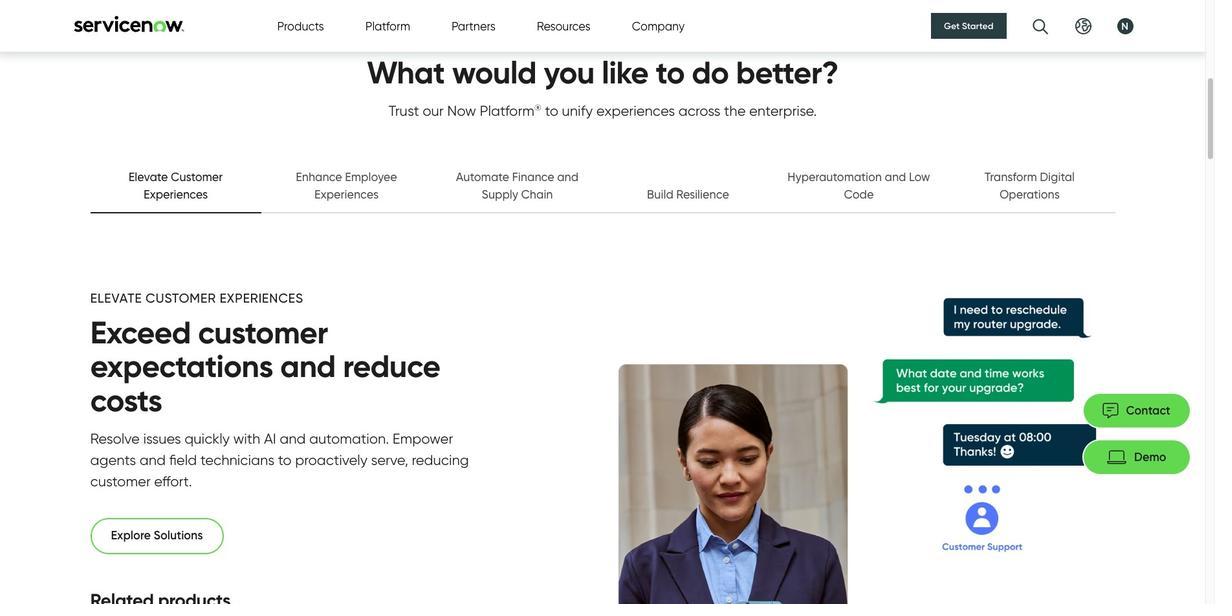 Task type: describe. For each thing, give the bounding box(es) containing it.
get started
[[944, 20, 994, 32]]

get
[[944, 20, 960, 32]]

get started link
[[931, 13, 1006, 39]]

resources
[[537, 19, 591, 33]]

select your country image
[[1075, 18, 1091, 34]]

partners button
[[452, 17, 496, 35]]

products
[[277, 19, 324, 33]]



Task type: vqa. For each thing, say whether or not it's contained in the screenshot.
Get Started link
yes



Task type: locate. For each thing, give the bounding box(es) containing it.
products button
[[277, 17, 324, 35]]

partners
[[452, 19, 496, 33]]

company
[[632, 19, 685, 33]]

started
[[962, 20, 994, 32]]

servicenow image
[[72, 15, 185, 32]]

platform button
[[365, 17, 410, 35]]

company button
[[632, 17, 685, 35]]

platform
[[365, 19, 410, 33]]

resources button
[[537, 17, 591, 35]]



